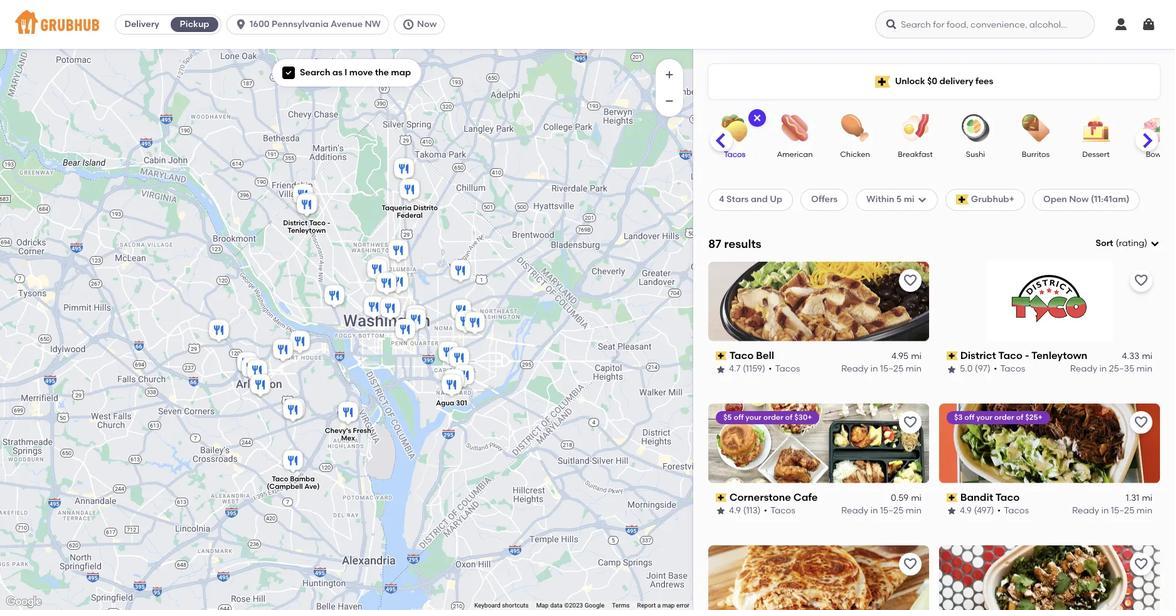 Task type: vqa. For each thing, say whether or not it's contained in the screenshot.
first Edit
no



Task type: describe. For each thing, give the bounding box(es) containing it.
taco bamba (campbell ave)
[[267, 475, 320, 491]]

save this restaurant image inside button
[[903, 556, 918, 572]]

$30+
[[795, 413, 813, 422]]

min for district taco - tenleytown
[[1137, 364, 1153, 374]]

within
[[867, 194, 895, 205]]

• for bandit
[[998, 505, 1001, 516]]

)
[[1145, 238, 1148, 249]]

stars
[[727, 194, 749, 205]]

taqueria habanero bryant st image
[[448, 258, 473, 286]]

off for bandit
[[965, 413, 975, 422]]

chicken
[[841, 150, 870, 159]]

ave)
[[304, 482, 320, 491]]

fresh
[[353, 427, 371, 435]]

report
[[637, 602, 656, 609]]

bell
[[756, 349, 775, 361]]

• for district
[[994, 364, 998, 374]]

0.59
[[891, 493, 909, 503]]

ready for taco bell
[[842, 364, 869, 374]]

cornerstone cafe image
[[378, 296, 403, 323]]

1 vertical spatial svg image
[[917, 195, 927, 205]]

sol mexican grill image
[[462, 310, 487, 338]]

1.31 mi
[[1126, 493, 1153, 503]]

1 vertical spatial -
[[1025, 349, 1030, 361]]

taqueria distrito federal image
[[397, 177, 422, 205]]

burrito brothers image
[[436, 340, 461, 367]]

mi for district taco - tenleytown
[[1142, 351, 1153, 362]]

unlock $0 delivery fees
[[895, 76, 994, 87]]

sushi image
[[954, 114, 998, 142]]

0 horizontal spatial map
[[391, 67, 411, 78]]

alero restaurant image
[[386, 269, 411, 297]]

1600 pennsylvania avenue nw button
[[227, 14, 394, 35]]

4.33 mi
[[1123, 351, 1153, 362]]

save this restaurant button for district taco - tenleytown logo
[[1130, 269, 1153, 292]]

chaia chinatown image
[[403, 307, 428, 335]]

taqueria
[[381, 204, 412, 212]]

87 results
[[709, 236, 762, 251]]

of for taco
[[1017, 413, 1024, 422]]

4.7 (1159)
[[729, 364, 766, 374]]

cornerstone cafe logo image
[[709, 403, 930, 483]]

taco bamba (campbell ave) image
[[280, 448, 305, 476]]

ready for bandit taco
[[1073, 505, 1100, 516]]

taco bell image
[[206, 318, 231, 345]]

in for bandit taco
[[1102, 505, 1109, 516]]

pickup button
[[168, 14, 221, 35]]

ready for cornerstone cafe
[[842, 505, 869, 516]]

$0
[[928, 76, 938, 87]]

taco bell
[[730, 349, 775, 361]]

qdoba mexican eats image
[[393, 317, 418, 345]]

your for cornerstone
[[746, 413, 762, 422]]

1600
[[250, 19, 270, 30]]

tenleytown inside taqueria distrito federal district taco - tenleytown
[[287, 227, 326, 235]]

(1159)
[[743, 364, 766, 374]]

in for cornerstone cafe
[[871, 505, 878, 516]]

a
[[658, 602, 661, 609]]

tacos for taco bell
[[776, 364, 801, 374]]

15–25 for cornerstone cafe
[[881, 505, 904, 516]]

keyboard shortcuts
[[474, 602, 529, 609]]

burritos
[[1022, 150, 1050, 159]]

save this restaurant image for district taco - tenleytown logo
[[1134, 273, 1149, 288]]

tacos down tacos image
[[724, 150, 746, 159]]

1.31
[[1126, 493, 1140, 503]]

25–35
[[1110, 364, 1135, 374]]

4 stars and up
[[719, 194, 783, 205]]

move
[[349, 67, 373, 78]]

mi for cornerstone cafe
[[911, 493, 922, 503]]

california tortilla image
[[287, 329, 312, 357]]

map
[[536, 602, 549, 609]]

Search for food, convenience, alcohol... search field
[[876, 11, 1095, 38]]

sort
[[1096, 238, 1114, 249]]

google image
[[3, 594, 45, 610]]

mexicali blues image
[[270, 337, 295, 365]]

$5 off your order of $30+
[[724, 413, 813, 422]]

data
[[550, 602, 563, 609]]

$5
[[724, 413, 732, 422]]

(
[[1116, 238, 1119, 249]]

4.95
[[892, 351, 909, 362]]

bandit
[[961, 491, 994, 503]]

15–25 for taco bell
[[881, 364, 904, 374]]

your for bandit
[[977, 413, 993, 422]]

bandit taco logo image
[[940, 403, 1161, 483]]

los chamacos mexican restaurant image
[[282, 396, 307, 424]]

grubhub plus flag logo image for unlock $0 delivery fees
[[875, 76, 890, 88]]

bowls
[[1146, 150, 1167, 159]]

save this restaurant button for taco bamba logo
[[899, 553, 922, 575]]

pennsylvania
[[272, 19, 329, 30]]

sort ( rating )
[[1096, 238, 1148, 249]]

offers
[[812, 194, 838, 205]]

order for bandit
[[995, 413, 1015, 422]]

abi azteca grill & bar image
[[280, 397, 305, 425]]

301
[[456, 399, 467, 407]]

unlock
[[895, 76, 926, 87]]

chicken image
[[834, 114, 878, 142]]

save this restaurant image for takorean logo
[[1134, 556, 1149, 572]]

bamba
[[290, 475, 315, 483]]

4.7
[[729, 364, 741, 374]]

tacos for bandit taco
[[1004, 505, 1029, 516]]

0 horizontal spatial sol mexican grill image
[[290, 182, 315, 210]]

mi right 5
[[904, 194, 915, 205]]

super tacos and bakery image
[[367, 254, 392, 282]]

grubhub plus flag logo image for grubhub+
[[956, 195, 969, 205]]

• tacos for taco
[[769, 364, 801, 374]]

delivery button
[[116, 14, 168, 35]]

15–25 for bandit taco
[[1112, 505, 1135, 516]]

4.9 for cornerstone cafe
[[729, 505, 741, 516]]

grubhub+
[[972, 194, 1015, 205]]

(497)
[[974, 505, 995, 516]]

keyboard shortcuts button
[[474, 601, 529, 610]]

within 5 mi
[[867, 194, 915, 205]]

subscription pass image for district taco - tenleytown
[[947, 352, 958, 360]]

agua 301 image
[[439, 372, 464, 400]]

ready in 25–35 min
[[1071, 364, 1153, 374]]

save this restaurant image for taco bell logo
[[903, 273, 918, 288]]

terms
[[612, 602, 630, 609]]

american
[[777, 150, 813, 159]]

min for taco bell
[[906, 364, 922, 374]]

tacos for district taco - tenleytown
[[1001, 364, 1026, 374]]

save this restaurant button for taco bell logo
[[899, 269, 922, 292]]

the
[[375, 67, 389, 78]]

as
[[333, 67, 343, 78]]

agua
[[436, 399, 454, 407]]

1 vertical spatial bandit taco image
[[374, 271, 399, 298]]

(113)
[[743, 505, 761, 516]]

search
[[300, 67, 330, 78]]

sushi
[[967, 150, 986, 159]]

delivery
[[125, 19, 159, 30]]

chevy's fresh mex image
[[335, 400, 361, 427]]

ready in 15–25 min for bandit taco
[[1073, 505, 1153, 516]]

save this restaurant button for takorean logo
[[1130, 553, 1153, 575]]

1 vertical spatial map
[[663, 602, 675, 609]]

agua 301
[[436, 399, 467, 407]]



Task type: locate. For each thing, give the bounding box(es) containing it.
4.9 for bandit taco
[[960, 505, 972, 516]]

la plaza restaurant image
[[447, 345, 472, 373]]

map right the
[[391, 67, 411, 78]]

district
[[283, 219, 307, 227], [961, 349, 997, 361]]

tacos down bandit taco
[[1004, 505, 1029, 516]]

0 horizontal spatial subscription pass image
[[716, 352, 727, 360]]

american image
[[773, 114, 817, 142]]

ready in 15–25 min down 4.95
[[842, 364, 922, 374]]

(11:41am)
[[1091, 194, 1130, 205]]

• tacos down bell
[[769, 364, 801, 374]]

rinconcito tex-mex salvadorean image
[[386, 238, 411, 266]]

save this restaurant image
[[903, 273, 918, 288], [1134, 273, 1149, 288], [903, 415, 918, 430], [1134, 556, 1149, 572]]

star icon image
[[716, 364, 726, 374], [947, 364, 957, 374], [716, 506, 726, 516], [947, 506, 957, 516]]

grubhub plus flag logo image left unlock
[[875, 76, 890, 88]]

1 vertical spatial now
[[1070, 194, 1089, 205]]

now right nw at the top left
[[417, 19, 437, 30]]

order
[[764, 413, 784, 422], [995, 413, 1015, 422]]

©2023
[[564, 602, 583, 609]]

• for cornerstone
[[764, 505, 768, 516]]

report a map error
[[637, 602, 690, 609]]

subscription pass image for cornerstone cafe
[[716, 493, 727, 502]]

takorean image
[[442, 367, 467, 395]]

5
[[897, 194, 902, 205]]

bandit taco image
[[295, 191, 320, 218], [374, 271, 399, 298]]

in for district taco - tenleytown
[[1100, 364, 1107, 374]]

svg image
[[1142, 17, 1157, 32], [235, 18, 247, 31], [402, 18, 415, 31], [886, 18, 898, 31], [285, 69, 293, 77], [753, 113, 763, 123], [1151, 239, 1161, 249]]

• tacos down bandit taco
[[998, 505, 1029, 516]]

none field containing sort
[[1096, 237, 1161, 250]]

star icon image left 4.9 (497)
[[947, 506, 957, 516]]

4.9
[[729, 505, 741, 516], [960, 505, 972, 516]]

1 your from the left
[[746, 413, 762, 422]]

chevy's
[[325, 427, 351, 435]]

0 horizontal spatial order
[[764, 413, 784, 422]]

4
[[719, 194, 725, 205]]

now right open
[[1070, 194, 1089, 205]]

subscription pass image left bandit
[[947, 493, 958, 502]]

• for taco
[[769, 364, 772, 374]]

tenleytown
[[287, 227, 326, 235], [1032, 349, 1088, 361]]

keyboard
[[474, 602, 501, 609]]

grubhub plus flag logo image
[[875, 76, 890, 88], [956, 195, 969, 205]]

bandit taco
[[961, 491, 1020, 503]]

tacos right the (1159)
[[776, 364, 801, 374]]

$3
[[955, 413, 963, 422]]

None field
[[1096, 237, 1161, 250]]

mi right 0.59
[[911, 493, 922, 503]]

order for cornerstone
[[764, 413, 784, 422]]

min down 4.95 mi
[[906, 364, 922, 374]]

0 vertical spatial tenleytown
[[287, 227, 326, 235]]

subscription pass image
[[716, 352, 727, 360], [947, 493, 958, 502]]

star icon image for cornerstone cafe
[[716, 506, 726, 516]]

tenleytown down district taco - tenleytown image on the left top
[[287, 227, 326, 235]]

87
[[709, 236, 722, 251]]

plus icon image
[[663, 68, 676, 81]]

• tacos for bandit
[[998, 505, 1029, 516]]

save this restaurant button
[[899, 269, 922, 292], [1130, 269, 1153, 292], [899, 411, 922, 434], [1130, 411, 1153, 434], [899, 553, 922, 575], [1130, 553, 1153, 575]]

tacos image
[[713, 114, 757, 142]]

1 horizontal spatial subscription pass image
[[947, 493, 958, 502]]

avenue
[[331, 19, 363, 30]]

min
[[906, 364, 922, 374], [1137, 364, 1153, 374], [906, 505, 922, 516], [1137, 505, 1153, 516]]

star icon image for taco bell
[[716, 364, 726, 374]]

svg image
[[1114, 17, 1129, 32], [917, 195, 927, 205]]

district inside taqueria distrito federal district taco - tenleytown
[[283, 219, 307, 227]]

burritos image
[[1014, 114, 1058, 142]]

4.9 left (113)
[[729, 505, 741, 516]]

sol mexican grill image
[[290, 182, 315, 210], [403, 303, 428, 331]]

• right (97)
[[994, 364, 998, 374]]

district taco - tenleytown image
[[294, 192, 319, 220]]

off for cornerstone
[[734, 413, 744, 422]]

taco bell logo image
[[709, 262, 930, 341]]

taco inside the taco bamba (campbell ave)
[[272, 475, 288, 483]]

shortcuts
[[502, 602, 529, 609]]

1 horizontal spatial svg image
[[1114, 17, 1129, 32]]

0 vertical spatial svg image
[[1114, 17, 1129, 32]]

1 4.9 from the left
[[729, 505, 741, 516]]

0 vertical spatial bandit taco image
[[295, 191, 320, 218]]

grubhub plus flag logo image left grubhub+
[[956, 195, 969, 205]]

(campbell
[[267, 482, 303, 491]]

subscription pass image left cornerstone
[[716, 493, 727, 502]]

0 horizontal spatial now
[[417, 19, 437, 30]]

svg image inside 1600 pennsylvania avenue nw button
[[235, 18, 247, 31]]

mi right 1.31 at the bottom
[[1142, 493, 1153, 503]]

4.9 (113)
[[729, 505, 761, 516]]

uncle julio's image
[[234, 350, 260, 378]]

min for cornerstone cafe
[[906, 505, 922, 516]]

1 horizontal spatial grubhub plus flag logo image
[[956, 195, 969, 205]]

subscription pass image right 4.95 mi
[[947, 352, 958, 360]]

mex
[[341, 435, 355, 443]]

ready in 15–25 min for cornerstone cafe
[[842, 505, 922, 516]]

1 horizontal spatial district
[[961, 349, 997, 361]]

0 vertical spatial now
[[417, 19, 437, 30]]

0 horizontal spatial subscription pass image
[[716, 493, 727, 502]]

0 vertical spatial subscription pass image
[[947, 352, 958, 360]]

1 horizontal spatial 4.9
[[960, 505, 972, 516]]

subscription pass image for bandit taco
[[947, 493, 958, 502]]

• tacos down district taco - tenleytown
[[994, 364, 1026, 374]]

1 horizontal spatial subscription pass image
[[947, 352, 958, 360]]

$25+
[[1026, 413, 1043, 422]]

4.9 (497)
[[960, 505, 995, 516]]

your right $5
[[746, 413, 762, 422]]

1 off from the left
[[734, 413, 744, 422]]

chupacabra latin kitchen & taqueria image
[[453, 309, 478, 336]]

0 horizontal spatial -
[[327, 219, 330, 227]]

taqueria al lado image
[[364, 257, 389, 284]]

1 horizontal spatial bandit taco image
[[374, 271, 399, 298]]

tenleytown up "ready in 25–35 min"
[[1032, 349, 1088, 361]]

1 horizontal spatial now
[[1070, 194, 1089, 205]]

min down 1.31 mi
[[1137, 505, 1153, 516]]

2 4.9 from the left
[[960, 505, 972, 516]]

ready for district taco - tenleytown
[[1071, 364, 1098, 374]]

$3 off your order of $25+
[[955, 413, 1043, 422]]

(97)
[[975, 364, 991, 374]]

0 horizontal spatial tenleytown
[[287, 227, 326, 235]]

1 order from the left
[[764, 413, 784, 422]]

0 vertical spatial subscription pass image
[[716, 352, 727, 360]]

svg image inside field
[[1151, 239, 1161, 249]]

- inside taqueria distrito federal district taco - tenleytown
[[327, 219, 330, 227]]

the well dressed burrito image
[[361, 294, 386, 322]]

• tacos for cornerstone
[[764, 505, 796, 516]]

jaco juice & taco bar of georgetown dc image
[[322, 283, 347, 311]]

2 your from the left
[[977, 413, 993, 422]]

tacos down cornerstone cafe
[[771, 505, 796, 516]]

ready in 15–25 min
[[842, 364, 922, 374], [842, 505, 922, 516], [1073, 505, 1153, 516]]

15–25 down 4.95
[[881, 364, 904, 374]]

off right $3
[[965, 413, 975, 422]]

1 of from the left
[[786, 413, 793, 422]]

1 vertical spatial tenleytown
[[1032, 349, 1088, 361]]

0 horizontal spatial district
[[283, 219, 307, 227]]

taqueria distrito federal district taco - tenleytown
[[283, 204, 438, 235]]

0 vertical spatial grubhub plus flag logo image
[[875, 76, 890, 88]]

taco bamba logo image
[[709, 545, 930, 610]]

1 vertical spatial grubhub plus flag logo image
[[956, 195, 969, 205]]

cafe
[[794, 491, 818, 503]]

off right $5
[[734, 413, 744, 422]]

open
[[1044, 194, 1068, 205]]

district taco - tenleytown
[[961, 349, 1088, 361]]

star icon image left the 4.9 (113)
[[716, 506, 726, 516]]

5.0 (97)
[[960, 364, 991, 374]]

cornerstone
[[730, 491, 791, 503]]

of for cafe
[[786, 413, 793, 422]]

2 off from the left
[[965, 413, 975, 422]]

your
[[746, 413, 762, 422], [977, 413, 993, 422]]

star icon image for bandit taco
[[947, 506, 957, 516]]

• right (113)
[[764, 505, 768, 516]]

pickup
[[180, 19, 209, 30]]

1 horizontal spatial -
[[1025, 349, 1030, 361]]

star icon image left 5.0 on the bottom of the page
[[947, 364, 957, 374]]

15–25 down 1.31 at the bottom
[[1112, 505, 1135, 516]]

save this restaurant image
[[1134, 415, 1149, 430], [903, 556, 918, 572]]

in for taco bell
[[871, 364, 878, 374]]

0 vertical spatial map
[[391, 67, 411, 78]]

bowls image
[[1135, 114, 1176, 142]]

mi right 4.95
[[911, 351, 922, 362]]

tacos for cornerstone cafe
[[771, 505, 796, 516]]

taco inside taqueria distrito federal district taco - tenleytown
[[309, 219, 325, 227]]

star icon image left 4.7
[[716, 364, 726, 374]]

• tacos for district
[[994, 364, 1026, 374]]

1 horizontal spatial sol mexican grill image
[[403, 303, 428, 331]]

4.95 mi
[[892, 351, 922, 362]]

•
[[769, 364, 772, 374], [994, 364, 998, 374], [764, 505, 768, 516], [998, 505, 1001, 516]]

el paso cafe image
[[248, 372, 273, 400]]

1 vertical spatial district
[[961, 349, 997, 361]]

• right (497)
[[998, 505, 1001, 516]]

0 horizontal spatial off
[[734, 413, 744, 422]]

rating
[[1119, 238, 1145, 249]]

1 vertical spatial subscription pass image
[[947, 493, 958, 502]]

of left $30+
[[786, 413, 793, 422]]

4.33
[[1123, 351, 1140, 362]]

now inside now button
[[417, 19, 437, 30]]

min for bandit taco
[[1137, 505, 1153, 516]]

min down 4.33 mi
[[1137, 364, 1153, 374]]

1 horizontal spatial of
[[1017, 413, 1024, 422]]

0 horizontal spatial your
[[746, 413, 762, 422]]

cornerstone cafe
[[730, 491, 818, 503]]

• down bell
[[769, 364, 772, 374]]

ready in 15–25 min for taco bell
[[842, 364, 922, 374]]

1 vertical spatial sol mexican grill image
[[403, 303, 428, 331]]

open now (11:41am)
[[1044, 194, 1130, 205]]

subscription pass image for taco bell
[[716, 352, 727, 360]]

0 vertical spatial district
[[283, 219, 307, 227]]

your right $3
[[977, 413, 993, 422]]

el rey ballston image
[[239, 355, 264, 383]]

now button
[[394, 14, 450, 35]]

now
[[417, 19, 437, 30], [1070, 194, 1089, 205]]

mi right 4.33
[[1142, 351, 1153, 362]]

and
[[751, 194, 768, 205]]

dessert image
[[1075, 114, 1119, 142]]

mi for taco bell
[[911, 351, 922, 362]]

district taco - tenleytown logo image
[[988, 262, 1113, 341]]

0 vertical spatial save this restaurant image
[[1134, 415, 1149, 430]]

map
[[391, 67, 411, 78], [663, 602, 675, 609]]

breakfast
[[898, 150, 933, 159]]

order left $25+
[[995, 413, 1015, 422]]

taco bamba image
[[244, 358, 270, 385]]

up
[[770, 194, 783, 205]]

far east taco grille image
[[448, 298, 474, 325]]

• tacos
[[769, 364, 801, 374], [994, 364, 1026, 374], [764, 505, 796, 516], [998, 505, 1029, 516]]

0.59 mi
[[891, 493, 922, 503]]

- down district taco - tenleytown logo
[[1025, 349, 1030, 361]]

subscription pass image left taco bell
[[716, 352, 727, 360]]

0 vertical spatial -
[[327, 219, 330, 227]]

search as i move the map
[[300, 67, 411, 78]]

map region
[[0, 37, 790, 610]]

tacos down district taco - tenleytown
[[1001, 364, 1026, 374]]

1 horizontal spatial your
[[977, 413, 993, 422]]

0 horizontal spatial grubhub plus flag logo image
[[875, 76, 890, 88]]

order left $30+
[[764, 413, 784, 422]]

mi for bandit taco
[[1142, 493, 1153, 503]]

delivery
[[940, 76, 974, 87]]

2 of from the left
[[1017, 413, 1024, 422]]

15–25 down 0.59
[[881, 505, 904, 516]]

1 horizontal spatial map
[[663, 602, 675, 609]]

1 horizontal spatial order
[[995, 413, 1015, 422]]

ready in 15–25 min down 0.59
[[842, 505, 922, 516]]

terms link
[[612, 602, 630, 609]]

• tacos down cornerstone cafe
[[764, 505, 796, 516]]

breakfast image
[[894, 114, 938, 142]]

4.9 down bandit
[[960, 505, 972, 516]]

svg image inside now button
[[402, 18, 415, 31]]

min down 0.59 mi
[[906, 505, 922, 516]]

las placitas image
[[452, 363, 477, 390]]

ready in 15–25 min down 1.31 at the bottom
[[1073, 505, 1153, 516]]

fees
[[976, 76, 994, 87]]

of left $25+
[[1017, 413, 1024, 422]]

j & j carryout image
[[391, 156, 416, 184]]

1 vertical spatial subscription pass image
[[716, 493, 727, 502]]

0 horizontal spatial svg image
[[917, 195, 927, 205]]

0 vertical spatial sol mexican grill image
[[290, 182, 315, 210]]

0 horizontal spatial bandit taco image
[[295, 191, 320, 218]]

minus icon image
[[663, 95, 676, 107]]

results
[[724, 236, 762, 251]]

0 horizontal spatial of
[[786, 413, 793, 422]]

svg image inside main navigation navigation
[[1114, 17, 1129, 32]]

dessert
[[1083, 150, 1110, 159]]

main navigation navigation
[[0, 0, 1176, 49]]

1 horizontal spatial off
[[965, 413, 975, 422]]

1 horizontal spatial save this restaurant image
[[1134, 415, 1149, 430]]

subscription pass image
[[947, 352, 958, 360], [716, 493, 727, 502]]

0 horizontal spatial 4.9
[[729, 505, 741, 516]]

federal
[[397, 212, 422, 220]]

map right a
[[663, 602, 675, 609]]

5.0
[[960, 364, 973, 374]]

taco
[[309, 219, 325, 227], [730, 349, 754, 361], [999, 349, 1023, 361], [272, 475, 288, 483], [996, 491, 1020, 503]]

- right district taco - tenleytown image on the left top
[[327, 219, 330, 227]]

1 horizontal spatial tenleytown
[[1032, 349, 1088, 361]]

google
[[585, 602, 605, 609]]

off
[[734, 413, 744, 422], [965, 413, 975, 422]]

2 order from the left
[[995, 413, 1015, 422]]

i
[[345, 67, 347, 78]]

takorean logo image
[[940, 545, 1161, 610]]

1600 pennsylvania avenue nw
[[250, 19, 381, 30]]

0 horizontal spatial save this restaurant image
[[903, 556, 918, 572]]

star icon image for district taco - tenleytown
[[947, 364, 957, 374]]

1 vertical spatial save this restaurant image
[[903, 556, 918, 572]]



